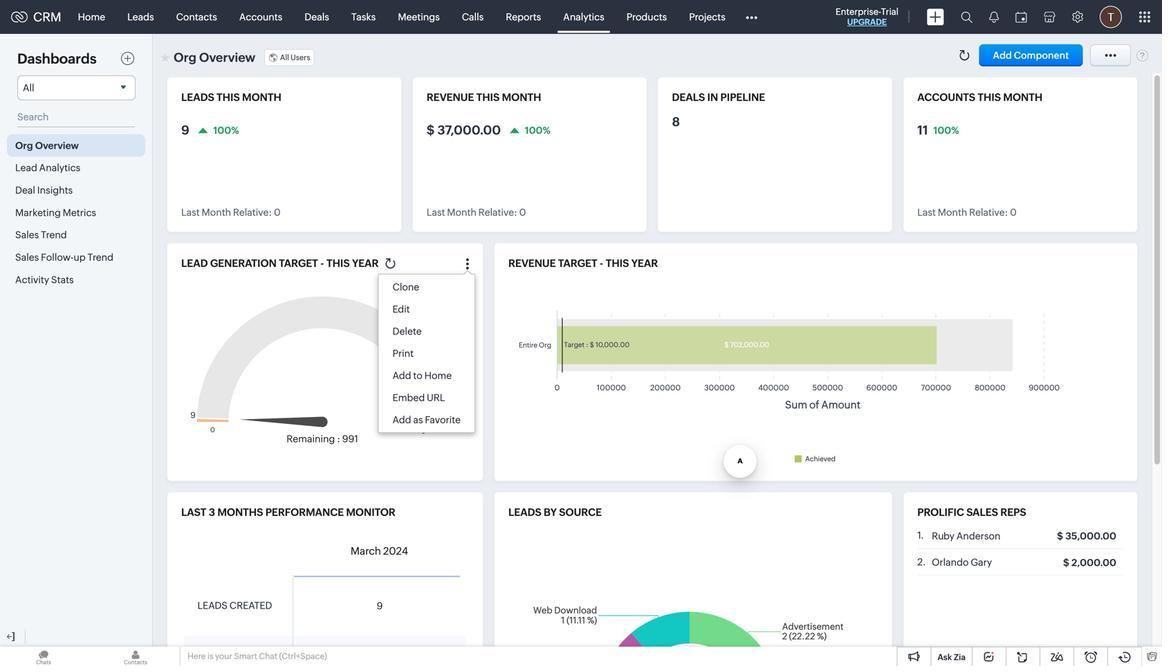 Task type: locate. For each thing, give the bounding box(es) containing it.
calls link
[[451, 0, 495, 34]]

-
[[320, 257, 324, 270], [600, 257, 604, 270]]

3 last from the left
[[918, 207, 936, 218]]

2 100% from the left
[[525, 125, 551, 136]]

0 horizontal spatial last month relative: 0
[[181, 207, 281, 218]]

Search text field
[[17, 107, 135, 127]]

prolific
[[918, 507, 965, 519]]

this for 11
[[978, 91, 1001, 103]]

0 horizontal spatial analytics
[[39, 162, 80, 173]]

overview inside "link"
[[35, 140, 79, 151]]

months
[[218, 507, 263, 519]]

year
[[352, 257, 379, 270], [632, 257, 658, 270]]

0 horizontal spatial 100%
[[213, 125, 239, 136]]

1 month from the left
[[242, 91, 282, 103]]

0 horizontal spatial last
[[181, 207, 200, 218]]

prolific sales reps
[[918, 507, 1027, 519]]

2,000.00
[[1072, 557, 1117, 568]]

3 0 from the left
[[1011, 207, 1017, 218]]

calendar image
[[1016, 11, 1028, 22]]

1 vertical spatial org overview
[[15, 140, 79, 151]]

2 0 from the left
[[520, 207, 526, 218]]

all inside field
[[23, 82, 34, 93]]

$ left 35,000.00
[[1058, 531, 1064, 542]]

last for org overview
[[427, 207, 445, 218]]

leads for leads created
[[198, 600, 228, 611]]

100% for org overview
[[525, 125, 551, 136]]

1 horizontal spatial -
[[600, 257, 604, 270]]

1 last month relative: 0 from the left
[[181, 207, 281, 218]]

revenue for revenue target - this year
[[509, 257, 556, 270]]

1 horizontal spatial last
[[427, 207, 445, 218]]

9 down leads this month
[[181, 123, 189, 137]]

1 horizontal spatial last month relative: 0
[[427, 207, 526, 218]]

2 horizontal spatial month
[[938, 207, 968, 218]]

create menu image
[[927, 9, 945, 25]]

0 vertical spatial org
[[174, 51, 197, 65]]

0 horizontal spatial overview
[[35, 140, 79, 151]]

2 relative: from the left
[[479, 207, 518, 218]]

reps
[[1001, 507, 1027, 519]]

0 vertical spatial leads
[[181, 91, 214, 103]]

0 vertical spatial analytics
[[564, 11, 605, 22]]

1 vertical spatial org
[[15, 140, 33, 151]]

sales for sales trend
[[15, 230, 39, 241]]

0 horizontal spatial month
[[202, 207, 231, 218]]

1 horizontal spatial trend
[[88, 252, 114, 263]]

0 vertical spatial revenue
[[427, 91, 474, 103]]

1 vertical spatial overview
[[35, 140, 79, 151]]

projects
[[689, 11, 726, 22]]

month for dashboards
[[242, 91, 282, 103]]

3 100% from the left
[[934, 125, 960, 136]]

month for org overview
[[502, 91, 541, 103]]

0 horizontal spatial relative:
[[233, 207, 272, 218]]

0 horizontal spatial year
[[352, 257, 379, 270]]

search element
[[953, 0, 981, 34]]

0 horizontal spatial org overview
[[15, 140, 79, 151]]

0 vertical spatial 9
[[181, 123, 189, 137]]

1 horizontal spatial month
[[447, 207, 477, 218]]

all down the dashboards
[[23, 82, 34, 93]]

0 horizontal spatial -
[[320, 257, 324, 270]]

org up the lead
[[15, 140, 33, 151]]

target
[[279, 257, 318, 270], [558, 257, 598, 270]]

0 vertical spatial sales
[[15, 230, 39, 241]]

9 down march 2024
[[377, 601, 383, 612]]

enterprise-trial upgrade
[[836, 7, 899, 27]]

revenue
[[427, 91, 474, 103], [509, 257, 556, 270]]

enterprise-
[[836, 7, 881, 17]]

last for dashboards
[[181, 207, 200, 218]]

1 horizontal spatial target
[[558, 257, 598, 270]]

1 horizontal spatial home
[[425, 370, 452, 381]]

month for dashboards
[[202, 207, 231, 218]]

$ left 37,000.00 at the top left
[[427, 123, 435, 137]]

2 sales from the top
[[15, 252, 39, 263]]

1 last from the left
[[181, 207, 200, 218]]

1 vertical spatial home
[[425, 370, 452, 381]]

overview up leads this month
[[199, 51, 256, 65]]

leads for leads this month
[[181, 91, 214, 103]]

1 vertical spatial leads
[[509, 507, 542, 519]]

0 horizontal spatial revenue
[[427, 91, 474, 103]]

1 month from the left
[[202, 207, 231, 218]]

last month relative: 0 for org overview
[[427, 207, 526, 218]]

1 horizontal spatial relative:
[[479, 207, 518, 218]]

100% down revenue this month
[[525, 125, 551, 136]]

as
[[413, 415, 423, 426]]

2 last from the left
[[427, 207, 445, 218]]

ask zia
[[938, 653, 966, 662]]

this for 9
[[217, 91, 240, 103]]

march 2024
[[351, 545, 408, 558]]

100% right 11
[[934, 125, 960, 136]]

3 last month relative: 0 from the left
[[918, 207, 1017, 218]]

deals
[[305, 11, 329, 22]]

1 horizontal spatial all
[[280, 53, 289, 62]]

deals
[[672, 91, 705, 103]]

activity stats link
[[7, 269, 145, 291]]

all left users
[[280, 53, 289, 62]]

contacts image
[[92, 647, 179, 666]]

add left to
[[393, 370, 411, 381]]

org overview
[[174, 51, 256, 65], [15, 140, 79, 151]]

sales inside sales follow-up trend link
[[15, 252, 39, 263]]

0 vertical spatial org overview
[[174, 51, 256, 65]]

org overview up leads this month
[[174, 51, 256, 65]]

1 sales from the top
[[15, 230, 39, 241]]

1 vertical spatial trend
[[88, 252, 114, 263]]

last
[[181, 207, 200, 218], [427, 207, 445, 218], [918, 207, 936, 218]]

sales up activity on the top left
[[15, 252, 39, 263]]

1 horizontal spatial revenue
[[509, 257, 556, 270]]

marketing metrics link
[[7, 201, 145, 224]]

0 horizontal spatial month
[[242, 91, 282, 103]]

delete
[[393, 326, 422, 337]]

$ 37,000.00
[[427, 123, 501, 137]]

chats image
[[0, 647, 87, 666]]

1 vertical spatial 9
[[377, 601, 383, 612]]

2 horizontal spatial last
[[918, 207, 936, 218]]

2 - from the left
[[600, 257, 604, 270]]

2 last month relative: 0 from the left
[[427, 207, 526, 218]]

sales trend
[[15, 230, 67, 241]]

1 0 from the left
[[274, 207, 281, 218]]

sales inside sales trend link
[[15, 230, 39, 241]]

0 vertical spatial add
[[393, 370, 411, 381]]

2 vertical spatial leads
[[198, 600, 228, 611]]

9
[[181, 123, 189, 137], [377, 601, 383, 612]]

marketing metrics
[[15, 207, 96, 218]]

1 vertical spatial analytics
[[39, 162, 80, 173]]

signals image
[[990, 11, 999, 23]]

leads for leads by source
[[509, 507, 542, 519]]

dashboards
[[17, 51, 97, 67]]

2 horizontal spatial relative:
[[970, 207, 1009, 218]]

0 vertical spatial $
[[427, 123, 435, 137]]

2 horizontal spatial month
[[1004, 91, 1043, 103]]

accounts
[[918, 91, 976, 103]]

None button
[[980, 44, 1083, 66]]

org down contacts link
[[174, 51, 197, 65]]

2 horizontal spatial 100%
[[934, 125, 960, 136]]

$ for $ 37,000.00
[[427, 123, 435, 137]]

37,000.00
[[438, 123, 501, 137]]

home right crm
[[78, 11, 105, 22]]

2 add from the top
[[393, 415, 411, 426]]

1 add from the top
[[393, 370, 411, 381]]

1 horizontal spatial org
[[174, 51, 197, 65]]

analytics right reports
[[564, 11, 605, 22]]

0 horizontal spatial home
[[78, 11, 105, 22]]

1 100% from the left
[[213, 125, 239, 136]]

$ 35,000.00
[[1058, 531, 1117, 542]]

revenue target - this year
[[509, 257, 658, 270]]

1 target from the left
[[279, 257, 318, 270]]

0
[[274, 207, 281, 218], [520, 207, 526, 218], [1011, 207, 1017, 218]]

1 vertical spatial all
[[23, 82, 34, 93]]

(ctrl+space)
[[279, 652, 327, 661]]

home right to
[[425, 370, 452, 381]]

overview up lead analytics
[[35, 140, 79, 151]]

org overview up lead analytics
[[15, 140, 79, 151]]

deal insights
[[15, 185, 73, 196]]

1 vertical spatial sales
[[15, 252, 39, 263]]

leads
[[181, 91, 214, 103], [509, 507, 542, 519], [198, 600, 228, 611]]

analytics
[[564, 11, 605, 22], [39, 162, 80, 173]]

add for add to home
[[393, 370, 411, 381]]

0 horizontal spatial 9
[[181, 123, 189, 137]]

analytics link
[[552, 0, 616, 34]]

1 horizontal spatial year
[[632, 257, 658, 270]]

0 vertical spatial trend
[[41, 230, 67, 241]]

insights
[[37, 185, 73, 196]]

sales down marketing
[[15, 230, 39, 241]]

$ left the 2,000.00
[[1064, 557, 1070, 568]]

0 vertical spatial all
[[280, 53, 289, 62]]

revenue this month
[[427, 91, 541, 103]]

2 month from the left
[[447, 207, 477, 218]]

add left as
[[393, 415, 411, 426]]

0 horizontal spatial trend
[[41, 230, 67, 241]]

2 month from the left
[[502, 91, 541, 103]]

upgrade
[[848, 17, 887, 27]]

2 horizontal spatial 0
[[1011, 207, 1017, 218]]

relative: for dashboards
[[233, 207, 272, 218]]

2 vertical spatial $
[[1064, 557, 1070, 568]]

8
[[672, 115, 680, 129]]

analytics up insights
[[39, 162, 80, 173]]

0 vertical spatial overview
[[199, 51, 256, 65]]

lead analytics link
[[7, 157, 145, 179]]

Other Modules field
[[737, 6, 767, 28]]

$ 2,000.00
[[1064, 557, 1117, 568]]

trend right up
[[88, 252, 114, 263]]

1 horizontal spatial 0
[[520, 207, 526, 218]]

1 vertical spatial revenue
[[509, 257, 556, 270]]

1 vertical spatial add
[[393, 415, 411, 426]]

100%
[[213, 125, 239, 136], [525, 125, 551, 136], [934, 125, 960, 136]]

100% down leads this month
[[213, 125, 239, 136]]

trend down marketing metrics
[[41, 230, 67, 241]]

1 vertical spatial $
[[1058, 531, 1064, 542]]

0 horizontal spatial org
[[15, 140, 33, 151]]

performance
[[266, 507, 344, 519]]

products link
[[616, 0, 678, 34]]

accounts this month
[[918, 91, 1043, 103]]

1 horizontal spatial 100%
[[525, 125, 551, 136]]

trial
[[881, 7, 899, 17]]

0 horizontal spatial all
[[23, 82, 34, 93]]

100% for dashboards
[[213, 125, 239, 136]]

0 horizontal spatial 0
[[274, 207, 281, 218]]

accounts link
[[228, 0, 294, 34]]

last month relative: 0 for dashboards
[[181, 207, 281, 218]]

1 relative: from the left
[[233, 207, 272, 218]]

add for add as favorite
[[393, 415, 411, 426]]

2 horizontal spatial last month relative: 0
[[918, 207, 1017, 218]]

all for all users
[[280, 53, 289, 62]]

leads created
[[198, 600, 272, 611]]

profile image
[[1100, 6, 1123, 28]]

march
[[351, 545, 381, 558]]

activity stats
[[15, 274, 74, 285]]

1 horizontal spatial month
[[502, 91, 541, 103]]

here is your smart chat (ctrl+space)
[[188, 652, 327, 661]]

your
[[215, 652, 232, 661]]

0 horizontal spatial target
[[279, 257, 318, 270]]

trend inside sales follow-up trend link
[[88, 252, 114, 263]]

1 year from the left
[[352, 257, 379, 270]]

achieved
[[806, 455, 836, 463]]

leads link
[[116, 0, 165, 34]]

last
[[181, 507, 206, 519]]



Task type: vqa. For each thing, say whether or not it's contained in the screenshot.
11th Create,
no



Task type: describe. For each thing, give the bounding box(es) containing it.
stats
[[51, 274, 74, 285]]

sales
[[967, 507, 999, 519]]

print
[[393, 348, 414, 359]]

meetings link
[[387, 0, 451, 34]]

sales follow-up trend
[[15, 252, 114, 263]]

0 vertical spatial home
[[78, 11, 105, 22]]

2 year from the left
[[632, 257, 658, 270]]

reports link
[[495, 0, 552, 34]]

accounts
[[239, 11, 283, 22]]

zia
[[954, 653, 966, 662]]

0 for dashboards
[[274, 207, 281, 218]]

is
[[208, 652, 214, 661]]

2 target from the left
[[558, 257, 598, 270]]

embed
[[393, 392, 425, 403]]

follow-
[[41, 252, 74, 263]]

lead analytics
[[15, 162, 80, 173]]

2024
[[383, 545, 408, 558]]

1 - from the left
[[320, 257, 324, 270]]

help image
[[1137, 49, 1149, 62]]

generation
[[210, 257, 277, 270]]

anderson
[[957, 531, 1001, 542]]

trend inside sales trend link
[[41, 230, 67, 241]]

all users
[[280, 53, 310, 62]]

last 3 months performance monitor
[[181, 507, 396, 519]]

edit
[[393, 304, 410, 315]]

home link
[[67, 0, 116, 34]]

users
[[291, 53, 310, 62]]

sales follow-up trend link
[[7, 246, 145, 269]]

3
[[209, 507, 215, 519]]

3 month from the left
[[938, 207, 968, 218]]

monitor
[[346, 507, 396, 519]]

this for $ 37,000.00
[[477, 91, 500, 103]]

profile element
[[1092, 0, 1131, 34]]

2. orlando gary
[[918, 557, 993, 568]]

up
[[74, 252, 86, 263]]

leads this month
[[181, 91, 282, 103]]

leads by source
[[509, 507, 602, 519]]

projects link
[[678, 0, 737, 34]]

embed url
[[393, 392, 445, 403]]

pipeline
[[721, 91, 766, 103]]

favorite
[[425, 415, 461, 426]]

chat
[[259, 652, 278, 661]]

tasks
[[351, 11, 376, 22]]

org overview link
[[7, 134, 145, 157]]

3 month from the left
[[1004, 91, 1043, 103]]

2.
[[918, 557, 926, 568]]

to
[[413, 370, 423, 381]]

$ for $ 35,000.00
[[1058, 531, 1064, 542]]

$ for $ 2,000.00
[[1064, 557, 1070, 568]]

signals element
[[981, 0, 1008, 34]]

All field
[[17, 75, 136, 100]]

1 horizontal spatial overview
[[199, 51, 256, 65]]

lead
[[181, 257, 208, 270]]

org overview inside "link"
[[15, 140, 79, 151]]

activity
[[15, 274, 49, 285]]

orlando
[[932, 557, 969, 568]]

100% inside 11 100%
[[934, 125, 960, 136]]

marketing
[[15, 207, 61, 218]]

calls
[[462, 11, 484, 22]]

search image
[[961, 11, 973, 23]]

source
[[559, 507, 602, 519]]

0 for org overview
[[520, 207, 526, 218]]

clone
[[393, 282, 420, 293]]

revenue for revenue this month
[[427, 91, 474, 103]]

1 horizontal spatial 9
[[377, 601, 383, 612]]

contacts link
[[165, 0, 228, 34]]

month for org overview
[[447, 207, 477, 218]]

by
[[544, 507, 557, 519]]

metrics
[[63, 207, 96, 218]]

1 horizontal spatial analytics
[[564, 11, 605, 22]]

deal insights link
[[7, 179, 145, 201]]

3 relative: from the left
[[970, 207, 1009, 218]]

reports
[[506, 11, 541, 22]]

contacts
[[176, 11, 217, 22]]

org inside "link"
[[15, 140, 33, 151]]

sales trend link
[[7, 224, 145, 246]]

smart
[[234, 652, 257, 661]]

meetings
[[398, 11, 440, 22]]

relative: for org overview
[[479, 207, 518, 218]]

products
[[627, 11, 667, 22]]

create menu element
[[919, 0, 953, 34]]

ruby anderson
[[932, 531, 1001, 542]]

sales for sales follow-up trend
[[15, 252, 39, 263]]

crm link
[[11, 10, 61, 24]]

1 horizontal spatial org overview
[[174, 51, 256, 65]]

deal
[[15, 185, 35, 196]]

1.
[[918, 530, 924, 541]]

ruby
[[932, 531, 955, 542]]

deals in pipeline
[[672, 91, 766, 103]]

url
[[427, 392, 445, 403]]

tasks link
[[340, 0, 387, 34]]

all for all
[[23, 82, 34, 93]]

created
[[230, 600, 272, 611]]

here
[[188, 652, 206, 661]]

gary
[[971, 557, 993, 568]]

logo image
[[11, 11, 28, 22]]

lead
[[15, 162, 37, 173]]

lead generation target - this year
[[181, 257, 379, 270]]

add to home
[[393, 370, 452, 381]]

deals link
[[294, 0, 340, 34]]



